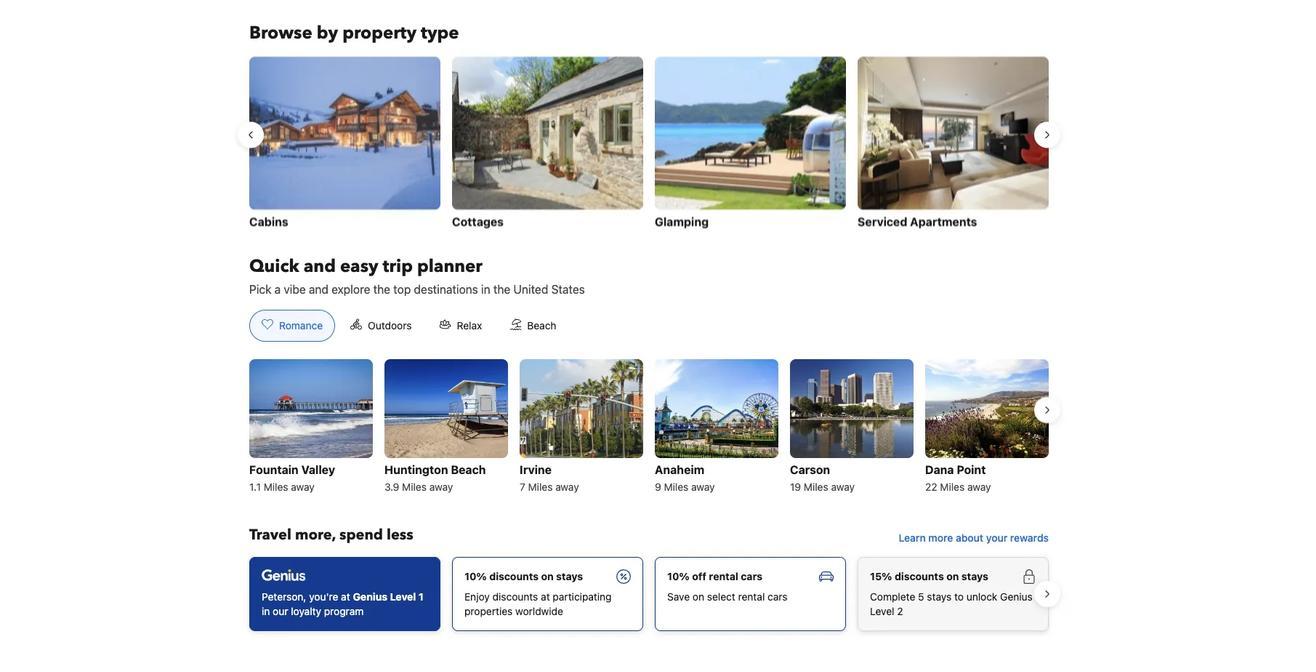 Task type: vqa. For each thing, say whether or not it's contained in the screenshot.
Dec inside dropdown button
no



Task type: describe. For each thing, give the bounding box(es) containing it.
1 vertical spatial rental
[[739, 591, 765, 603]]

learn more about your rewards link
[[893, 525, 1055, 551]]

9
[[655, 481, 662, 493]]

travel
[[249, 525, 292, 545]]

discounts for discounts
[[490, 570, 539, 582]]

cottages link
[[452, 56, 644, 231]]

3.9
[[385, 481, 400, 493]]

level inside peterson, you're at genius level 1 in our loyalty program
[[390, 591, 416, 603]]

1 vertical spatial and
[[309, 282, 329, 296]]

worldwide
[[516, 605, 564, 617]]

beach inside huntington beach 3.9 miles away
[[451, 463, 486, 477]]

learn more about your rewards
[[899, 532, 1049, 544]]

1
[[419, 591, 424, 603]]

dana point 22 miles away
[[926, 463, 991, 493]]

region containing fountain valley
[[238, 353, 1061, 502]]

outdoors
[[368, 320, 412, 332]]

properties
[[465, 605, 513, 617]]

quick and easy trip planner pick a vibe and explore the top destinations in the united states
[[249, 254, 585, 296]]

browse
[[249, 21, 313, 45]]

away inside anaheim 9 miles away
[[692, 481, 715, 493]]

loyalty
[[291, 605, 321, 617]]

1 horizontal spatial cars
[[768, 591, 788, 603]]

glamping
[[655, 214, 709, 228]]

apartments
[[911, 214, 978, 228]]

10% discounts on stays
[[465, 570, 583, 582]]

united
[[514, 282, 549, 296]]

miles inside huntington beach 3.9 miles away
[[402, 481, 427, 493]]

pick
[[249, 282, 272, 296]]

anaheim 9 miles away
[[655, 463, 715, 493]]

travel more, spend less
[[249, 525, 414, 545]]

15%
[[870, 570, 893, 582]]

planner
[[417, 254, 483, 278]]

away inside fountain valley 1.1 miles away
[[291, 481, 315, 493]]

irvine
[[520, 463, 552, 477]]

beach inside 'button'
[[527, 320, 557, 332]]

carson 19 miles away
[[790, 463, 855, 493]]

program
[[324, 605, 364, 617]]

at for genius
[[341, 591, 350, 603]]

10% for 10% discounts on stays
[[465, 570, 487, 582]]

peterson,
[[262, 591, 306, 603]]

irvine 7 miles away
[[520, 463, 579, 493]]

away inside carson 19 miles away
[[832, 481, 855, 493]]

5
[[919, 591, 925, 603]]

more,
[[295, 525, 336, 545]]

1.1
[[249, 481, 261, 493]]

15% discounts on stays
[[870, 570, 989, 582]]

about
[[956, 532, 984, 544]]

less
[[387, 525, 414, 545]]

cabins
[[249, 214, 288, 228]]

serviced
[[858, 214, 908, 228]]

you're
[[309, 591, 338, 603]]

browse by property type
[[249, 21, 459, 45]]

more
[[929, 532, 954, 544]]

2
[[898, 605, 904, 617]]

in inside peterson, you're at genius level 1 in our loyalty program
[[262, 605, 270, 617]]

7
[[520, 481, 526, 493]]

level inside the complete 5 stays to unlock genius level 2
[[870, 605, 895, 617]]

away inside dana point 22 miles away
[[968, 481, 991, 493]]

top
[[394, 282, 411, 296]]

miles inside carson 19 miles away
[[804, 481, 829, 493]]

0 vertical spatial and
[[304, 254, 336, 278]]

easy
[[340, 254, 379, 278]]

save on select rental cars
[[668, 591, 788, 603]]

complete 5 stays to unlock genius level 2
[[870, 591, 1033, 617]]

1 the from the left
[[374, 282, 391, 296]]

states
[[552, 282, 585, 296]]

complete
[[870, 591, 916, 603]]



Task type: locate. For each thing, give the bounding box(es) containing it.
type
[[421, 21, 459, 45]]

0 vertical spatial region
[[238, 51, 1061, 237]]

1 horizontal spatial at
[[541, 591, 550, 603]]

10%
[[465, 570, 487, 582], [668, 570, 690, 582]]

valley
[[301, 463, 335, 477]]

away right 7
[[556, 481, 579, 493]]

2 genius from the left
[[1001, 591, 1033, 603]]

fountain
[[249, 463, 299, 477]]

0 vertical spatial in
[[481, 282, 491, 296]]

destinations
[[414, 282, 478, 296]]

enjoy
[[465, 591, 490, 603]]

away inside huntington beach 3.9 miles away
[[430, 481, 453, 493]]

0 horizontal spatial cars
[[741, 570, 763, 582]]

property
[[343, 21, 417, 45]]

off
[[692, 570, 707, 582]]

miles right 22
[[941, 481, 965, 493]]

1 vertical spatial level
[[870, 605, 895, 617]]

at up program at the bottom left
[[341, 591, 350, 603]]

vibe
[[284, 282, 306, 296]]

outdoors button
[[338, 310, 424, 342]]

away down anaheim
[[692, 481, 715, 493]]

1 horizontal spatial beach
[[527, 320, 557, 332]]

quick
[[249, 254, 299, 278]]

tab list
[[238, 310, 581, 342]]

our
[[273, 605, 288, 617]]

rental up select
[[709, 570, 739, 582]]

discounts down 10% discounts on stays on the left bottom of page
[[493, 591, 538, 603]]

miles inside fountain valley 1.1 miles away
[[264, 481, 288, 493]]

1 miles from the left
[[264, 481, 288, 493]]

dana
[[926, 463, 954, 477]]

0 vertical spatial cars
[[741, 570, 763, 582]]

and
[[304, 254, 336, 278], [309, 282, 329, 296]]

away right 19
[[832, 481, 855, 493]]

4 away from the left
[[692, 481, 715, 493]]

0 horizontal spatial the
[[374, 282, 391, 296]]

and up vibe
[[304, 254, 336, 278]]

fountain valley 1.1 miles away
[[249, 463, 335, 493]]

explore
[[332, 282, 370, 296]]

discounts for 5
[[895, 570, 944, 582]]

at for participating
[[541, 591, 550, 603]]

a
[[275, 282, 281, 296]]

genius
[[353, 591, 388, 603], [1001, 591, 1033, 603]]

2 away from the left
[[430, 481, 453, 493]]

on
[[541, 570, 554, 582], [947, 570, 959, 582], [693, 591, 705, 603]]

0 vertical spatial beach
[[527, 320, 557, 332]]

stays right 5
[[927, 591, 952, 603]]

10% up enjoy
[[465, 570, 487, 582]]

miles right 7
[[528, 481, 553, 493]]

miles down "huntington"
[[402, 481, 427, 493]]

1 10% from the left
[[465, 570, 487, 582]]

2 horizontal spatial stays
[[962, 570, 989, 582]]

at inside peterson, you're at genius level 1 in our loyalty program
[[341, 591, 350, 603]]

2 miles from the left
[[402, 481, 427, 493]]

0 horizontal spatial stays
[[556, 570, 583, 582]]

22
[[926, 481, 938, 493]]

at
[[341, 591, 350, 603], [541, 591, 550, 603]]

away down "huntington"
[[430, 481, 453, 493]]

peterson, you're at genius level 1 in our loyalty program
[[262, 591, 424, 617]]

2 region from the top
[[238, 353, 1061, 502]]

stays inside the complete 5 stays to unlock genius level 2
[[927, 591, 952, 603]]

stays
[[556, 570, 583, 582], [962, 570, 989, 582], [927, 591, 952, 603]]

away down valley
[[291, 481, 315, 493]]

cottages
[[452, 214, 504, 228]]

1 horizontal spatial genius
[[1001, 591, 1033, 603]]

1 vertical spatial cars
[[768, 591, 788, 603]]

10% for 10% off rental cars
[[668, 570, 690, 582]]

on up enjoy discounts at participating properties worldwide
[[541, 570, 554, 582]]

rental right select
[[739, 591, 765, 603]]

miles down fountain
[[264, 481, 288, 493]]

1 horizontal spatial level
[[870, 605, 895, 617]]

the left 'united'
[[494, 282, 511, 296]]

1 horizontal spatial on
[[693, 591, 705, 603]]

learn
[[899, 532, 926, 544]]

at up worldwide
[[541, 591, 550, 603]]

6 away from the left
[[968, 481, 991, 493]]

3 region from the top
[[238, 551, 1061, 637]]

4 miles from the left
[[664, 481, 689, 493]]

rental
[[709, 570, 739, 582], [739, 591, 765, 603]]

beach button
[[498, 310, 569, 342]]

on up to
[[947, 570, 959, 582]]

1 horizontal spatial stays
[[927, 591, 952, 603]]

tab list containing romance
[[238, 310, 581, 342]]

serviced apartments link
[[858, 56, 1049, 231]]

away down point
[[968, 481, 991, 493]]

anaheim
[[655, 463, 705, 477]]

19
[[790, 481, 801, 493]]

10% up save
[[668, 570, 690, 582]]

cars
[[741, 570, 763, 582], [768, 591, 788, 603]]

stays up participating
[[556, 570, 583, 582]]

select
[[707, 591, 736, 603]]

beach right "huntington"
[[451, 463, 486, 477]]

5 away from the left
[[832, 481, 855, 493]]

romance
[[279, 320, 323, 332]]

your
[[987, 532, 1008, 544]]

stays for 10% discounts on stays
[[556, 570, 583, 582]]

on for stays
[[947, 570, 959, 582]]

miles
[[264, 481, 288, 493], [402, 481, 427, 493], [528, 481, 553, 493], [664, 481, 689, 493], [804, 481, 829, 493], [941, 481, 965, 493]]

level down complete
[[870, 605, 895, 617]]

5 miles from the left
[[804, 481, 829, 493]]

10% off rental cars
[[668, 570, 763, 582]]

genius up program at the bottom left
[[353, 591, 388, 603]]

discounts up 5
[[895, 570, 944, 582]]

serviced apartments
[[858, 214, 978, 228]]

genius inside the complete 5 stays to unlock genius level 2
[[1001, 591, 1033, 603]]

0 horizontal spatial beach
[[451, 463, 486, 477]]

relax
[[457, 320, 482, 332]]

unlock
[[967, 591, 998, 603]]

miles down anaheim
[[664, 481, 689, 493]]

0 horizontal spatial at
[[341, 591, 350, 603]]

3 miles from the left
[[528, 481, 553, 493]]

miles down carson
[[804, 481, 829, 493]]

point
[[957, 463, 986, 477]]

beach
[[527, 320, 557, 332], [451, 463, 486, 477]]

region
[[238, 51, 1061, 237], [238, 353, 1061, 502], [238, 551, 1061, 637]]

huntington
[[385, 463, 448, 477]]

1 horizontal spatial 10%
[[668, 570, 690, 582]]

relax button
[[427, 310, 495, 342]]

0 horizontal spatial 10%
[[465, 570, 487, 582]]

discounts
[[490, 570, 539, 582], [895, 570, 944, 582], [493, 591, 538, 603]]

miles inside anaheim 9 miles away
[[664, 481, 689, 493]]

2 the from the left
[[494, 282, 511, 296]]

2 vertical spatial region
[[238, 551, 1061, 637]]

participating
[[553, 591, 612, 603]]

0 vertical spatial level
[[390, 591, 416, 603]]

in up relax
[[481, 282, 491, 296]]

region containing 10% discounts on stays
[[238, 551, 1061, 637]]

discounts inside enjoy discounts at participating properties worldwide
[[493, 591, 538, 603]]

trip
[[383, 254, 413, 278]]

save
[[668, 591, 690, 603]]

on right save
[[693, 591, 705, 603]]

blue genius logo image
[[262, 569, 306, 581], [262, 569, 306, 581]]

miles inside 'irvine 7 miles away'
[[528, 481, 553, 493]]

2 horizontal spatial on
[[947, 570, 959, 582]]

by
[[317, 21, 338, 45]]

to
[[955, 591, 964, 603]]

1 vertical spatial beach
[[451, 463, 486, 477]]

cars up save on select rental cars
[[741, 570, 763, 582]]

miles inside dana point 22 miles away
[[941, 481, 965, 493]]

in
[[481, 282, 491, 296], [262, 605, 270, 617]]

1 horizontal spatial in
[[481, 282, 491, 296]]

0 horizontal spatial genius
[[353, 591, 388, 603]]

region containing cabins
[[238, 51, 1061, 237]]

1 away from the left
[[291, 481, 315, 493]]

1 genius from the left
[[353, 591, 388, 603]]

3 away from the left
[[556, 481, 579, 493]]

0 horizontal spatial level
[[390, 591, 416, 603]]

level
[[390, 591, 416, 603], [870, 605, 895, 617]]

0 vertical spatial rental
[[709, 570, 739, 582]]

discounts up enjoy discounts at participating properties worldwide
[[490, 570, 539, 582]]

1 horizontal spatial the
[[494, 282, 511, 296]]

stays up unlock
[[962, 570, 989, 582]]

cabins link
[[249, 56, 441, 231]]

carson
[[790, 463, 831, 477]]

away
[[291, 481, 315, 493], [430, 481, 453, 493], [556, 481, 579, 493], [692, 481, 715, 493], [832, 481, 855, 493], [968, 481, 991, 493]]

6 miles from the left
[[941, 481, 965, 493]]

level left 1
[[390, 591, 416, 603]]

and right vibe
[[309, 282, 329, 296]]

in inside quick and easy trip planner pick a vibe and explore the top destinations in the united states
[[481, 282, 491, 296]]

0 horizontal spatial on
[[541, 570, 554, 582]]

cars right select
[[768, 591, 788, 603]]

the left top on the left of the page
[[374, 282, 391, 296]]

2 10% from the left
[[668, 570, 690, 582]]

rewards
[[1011, 532, 1049, 544]]

1 vertical spatial region
[[238, 353, 1061, 502]]

1 at from the left
[[341, 591, 350, 603]]

beach down 'united'
[[527, 320, 557, 332]]

1 vertical spatial in
[[262, 605, 270, 617]]

2 at from the left
[[541, 591, 550, 603]]

genius inside peterson, you're at genius level 1 in our loyalty program
[[353, 591, 388, 603]]

romance button
[[249, 310, 335, 342]]

at inside enjoy discounts at participating properties worldwide
[[541, 591, 550, 603]]

stays for 15% discounts on stays
[[962, 570, 989, 582]]

the
[[374, 282, 391, 296], [494, 282, 511, 296]]

enjoy discounts at participating properties worldwide
[[465, 591, 612, 617]]

in left our
[[262, 605, 270, 617]]

on for at
[[541, 570, 554, 582]]

0 horizontal spatial in
[[262, 605, 270, 617]]

genius right unlock
[[1001, 591, 1033, 603]]

spend
[[340, 525, 383, 545]]

1 region from the top
[[238, 51, 1061, 237]]

glamping link
[[655, 56, 846, 231]]

huntington beach 3.9 miles away
[[385, 463, 486, 493]]

away inside 'irvine 7 miles away'
[[556, 481, 579, 493]]



